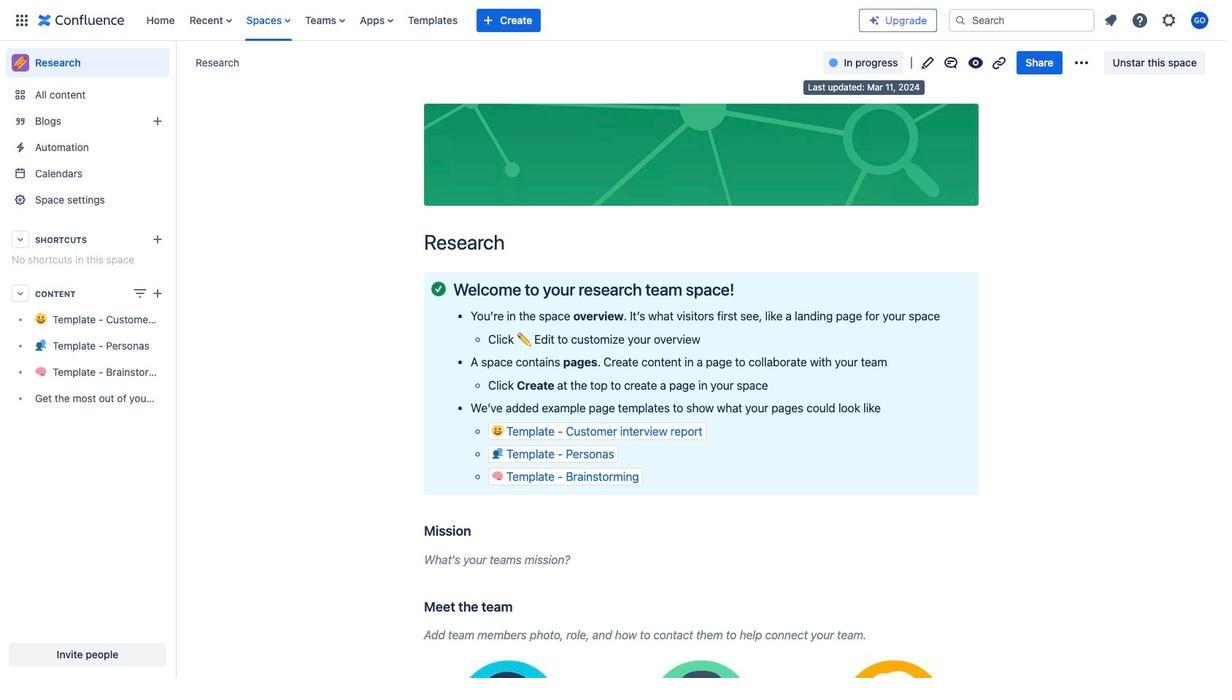 Task type: locate. For each thing, give the bounding box(es) containing it.
None search field
[[949, 8, 1095, 32]]

space element
[[0, 41, 175, 678]]

stop watching image
[[968, 54, 985, 71]]

copy image
[[512, 598, 529, 615]]

tree inside space element
[[6, 307, 169, 412]]

tooltip
[[804, 80, 925, 95]]

copy image
[[470, 522, 487, 540]]

0 horizontal spatial list
[[139, 0, 859, 41]]

notification icon image
[[1103, 11, 1120, 29]]

help icon image
[[1132, 11, 1149, 29]]

Search field
[[949, 8, 1095, 32]]

gael.svg image
[[650, 660, 754, 678]]

banner
[[0, 0, 1227, 41]]

confluence image
[[38, 11, 125, 29], [38, 11, 125, 29]]

tree
[[6, 307, 169, 412]]

search image
[[955, 14, 967, 26]]

create image
[[149, 285, 166, 302]]

angie.svg image
[[457, 660, 561, 678]]

1 horizontal spatial list
[[1098, 7, 1218, 33]]

claudia.svg image
[[843, 660, 947, 678]]

list
[[139, 0, 859, 41], [1098, 7, 1218, 33]]



Task type: describe. For each thing, give the bounding box(es) containing it.
more actions image
[[1073, 54, 1091, 71]]

appswitcher icon image
[[13, 11, 31, 29]]

list for premium image
[[1098, 7, 1218, 33]]

add shortcut image
[[149, 231, 166, 248]]

settings icon image
[[1161, 11, 1179, 29]]

change view image
[[131, 285, 149, 302]]

your profile and preferences image
[[1192, 11, 1209, 29]]

list for appswitcher icon
[[139, 0, 859, 41]]

edit this page image
[[920, 54, 937, 71]]

collapse sidebar image
[[159, 48, 191, 77]]

create a blog image
[[149, 112, 166, 130]]

:check_mark: image
[[432, 282, 446, 297]]

copy link image
[[991, 54, 1009, 71]]

global element
[[9, 0, 859, 41]]

premium image
[[869, 14, 881, 26]]



Task type: vqa. For each thing, say whether or not it's contained in the screenshot.
list
yes



